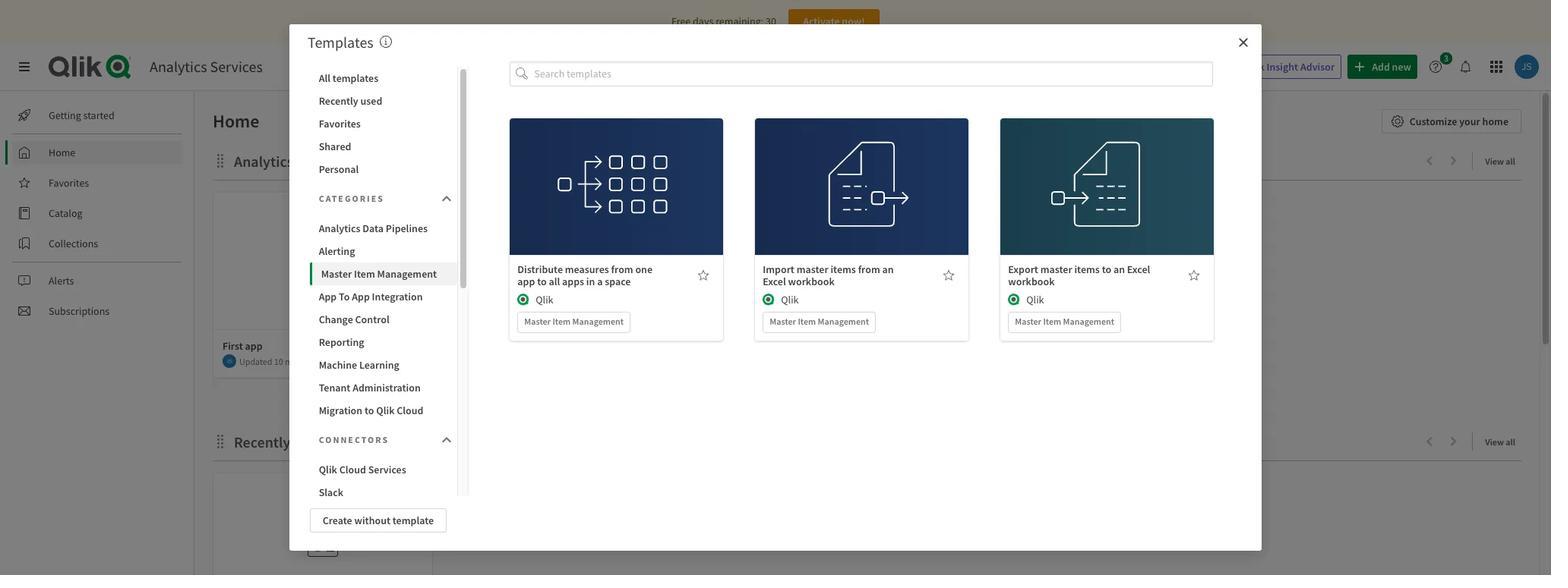 Task type: locate. For each thing, give the bounding box(es) containing it.
3 use template from the left
[[1077, 163, 1138, 177]]

1 view from the top
[[1486, 156, 1504, 167]]

1 horizontal spatial details
[[847, 196, 878, 210]]

1 workbook from the left
[[788, 275, 835, 288]]

master item management inside master item management button
[[321, 267, 437, 281]]

activate
[[803, 14, 840, 28]]

qlik image down distribute
[[518, 294, 530, 306]]

2 vertical spatial all
[[1506, 437, 1516, 448]]

use template button for to
[[1060, 158, 1155, 182]]

items inside the import master items from an excel workbook
[[831, 263, 856, 276]]

started
[[83, 109, 115, 122]]

1 view all link from the top
[[1486, 151, 1522, 170]]

to inside button
[[365, 404, 374, 418]]

0 vertical spatial favorites
[[319, 117, 361, 131]]

0 vertical spatial used
[[361, 94, 382, 108]]

1 horizontal spatial workbook
[[1008, 275, 1055, 288]]

1 vertical spatial recently
[[234, 433, 291, 452]]

1 horizontal spatial favorites
[[319, 117, 361, 131]]

view for analytics to explore
[[1486, 156, 1504, 167]]

2 use template button from the left
[[815, 158, 910, 182]]

change
[[319, 313, 353, 327]]

1 horizontal spatial analytics
[[234, 152, 294, 171]]

qlik cloud services button
[[310, 459, 457, 482]]

qlik up slack at left
[[319, 463, 337, 477]]

1 horizontal spatial app
[[518, 275, 535, 288]]

1 horizontal spatial add to favorites image
[[1189, 269, 1201, 282]]

1 vertical spatial recently used
[[234, 433, 325, 452]]

1 horizontal spatial items
[[1075, 263, 1100, 276]]

to
[[339, 290, 350, 304]]

0 vertical spatial view
[[1486, 156, 1504, 167]]

favorites up catalog
[[49, 176, 89, 190]]

analytics inside button
[[319, 222, 361, 236]]

1 horizontal spatial excel
[[1127, 263, 1151, 276]]

1 vertical spatial view all
[[1486, 437, 1516, 448]]

0 horizontal spatial items
[[831, 263, 856, 276]]

app to app integration button
[[310, 286, 457, 308]]

qlik image
[[518, 294, 530, 306], [763, 294, 775, 306]]

1 horizontal spatial cloud
[[397, 404, 424, 418]]

recently used link
[[234, 433, 331, 452]]

recently right move collection image on the left
[[234, 433, 291, 452]]

add to favorites image
[[943, 269, 955, 282]]

1 details from the left
[[601, 196, 632, 210]]

space
[[605, 275, 631, 288]]

recently used down all templates
[[319, 94, 382, 108]]

qlik image down "import"
[[763, 294, 775, 306]]

items inside export master items to an excel workbook
[[1075, 263, 1100, 276]]

workbook for export
[[1008, 275, 1055, 288]]

1 vertical spatial analytics
[[234, 152, 294, 171]]

app inside distribute measures from one app to all apps in a space
[[518, 275, 535, 288]]

1 use template button from the left
[[569, 158, 664, 182]]

use template for to
[[1077, 163, 1138, 177]]

activate now!
[[803, 14, 865, 28]]

an inside export master items to an excel workbook
[[1114, 263, 1125, 276]]

master down qlik image
[[1015, 316, 1042, 327]]

analytics to explore link
[[234, 152, 368, 171]]

3 details from the left
[[1092, 196, 1123, 210]]

1 horizontal spatial use template
[[832, 163, 892, 177]]

qlik
[[536, 293, 554, 307], [781, 293, 799, 307], [1027, 293, 1044, 307], [376, 404, 395, 418], [319, 463, 337, 477]]

minutes
[[285, 356, 316, 367]]

from inside distribute measures from one app to all apps in a space
[[611, 263, 633, 276]]

0 vertical spatial all
[[1506, 156, 1516, 167]]

1 add to favorites image from the left
[[698, 269, 710, 282]]

items for from
[[831, 263, 856, 276]]

items right "import"
[[831, 263, 856, 276]]

3 details button from the left
[[1060, 191, 1155, 215]]

1 horizontal spatial recently
[[319, 94, 358, 108]]

1 items from the left
[[831, 263, 856, 276]]

home down getting
[[49, 146, 75, 160]]

first app
[[223, 340, 263, 353]]

details
[[601, 196, 632, 210], [847, 196, 878, 210], [1092, 196, 1123, 210]]

favorites
[[319, 117, 361, 131], [49, 176, 89, 190]]

explore
[[313, 152, 362, 171]]

master right "export"
[[1041, 263, 1073, 276]]

0 horizontal spatial add to favorites image
[[698, 269, 710, 282]]

move collection image
[[213, 153, 228, 168]]

from inside the import master items from an excel workbook
[[858, 263, 880, 276]]

shared
[[319, 140, 351, 153]]

management down the import master items from an excel workbook
[[818, 316, 869, 327]]

2 details from the left
[[847, 196, 878, 210]]

0 horizontal spatial details
[[601, 196, 632, 210]]

0 horizontal spatial used
[[294, 433, 325, 452]]

master item management down the import master items from an excel workbook
[[770, 316, 869, 327]]

excel inside export master items to an excel workbook
[[1127, 263, 1151, 276]]

app left apps at the left
[[518, 275, 535, 288]]

details for to
[[1092, 196, 1123, 210]]

0 horizontal spatial analytics
[[150, 57, 207, 76]]

slack button
[[310, 482, 457, 504]]

migration to qlik cloud button
[[310, 400, 457, 422]]

view all for analytics to explore
[[1486, 156, 1516, 167]]

item down apps at the left
[[553, 316, 571, 327]]

1 vertical spatial app
[[245, 340, 263, 353]]

navigation pane element
[[0, 97, 194, 330]]

0 vertical spatial recently
[[319, 94, 358, 108]]

used down all templates "button" on the top left of the page
[[361, 94, 382, 108]]

view for recently used
[[1486, 437, 1504, 448]]

2 horizontal spatial use template
[[1077, 163, 1138, 177]]

0 vertical spatial view all
[[1486, 156, 1516, 167]]

1 vertical spatial all
[[549, 275, 560, 288]]

workbook inside the import master items from an excel workbook
[[788, 275, 835, 288]]

0 horizontal spatial details button
[[569, 191, 664, 215]]

1 view all from the top
[[1486, 156, 1516, 167]]

personal element
[[311, 318, 335, 342]]

in
[[586, 275, 595, 288]]

ask
[[1249, 60, 1265, 74]]

master right "import"
[[797, 263, 829, 276]]

machine learning button
[[310, 354, 457, 377]]

2 add to favorites image from the left
[[1189, 269, 1201, 282]]

qlik down distribute
[[536, 293, 554, 307]]

item
[[354, 267, 375, 281], [553, 316, 571, 327], [798, 316, 816, 327], [1044, 316, 1062, 327]]

0 horizontal spatial excel
[[763, 275, 786, 288]]

0 vertical spatial app
[[518, 275, 535, 288]]

1 vertical spatial services
[[368, 463, 406, 477]]

2 items from the left
[[1075, 263, 1100, 276]]

2 view all from the top
[[1486, 437, 1516, 448]]

qlik image for import master items from an excel workbook
[[763, 294, 775, 306]]

control
[[355, 313, 390, 327]]

recently used right move collection image on the left
[[234, 433, 325, 452]]

master item management for export master items to an excel workbook
[[1015, 316, 1115, 327]]

2 use from the left
[[832, 163, 849, 177]]

alerting button
[[310, 240, 457, 263]]

0 horizontal spatial use template
[[587, 163, 647, 177]]

home up move collection icon
[[213, 109, 259, 133]]

2 horizontal spatial use template button
[[1060, 158, 1155, 182]]

1 vertical spatial cloud
[[339, 463, 366, 477]]

master item management up app to app integration button
[[321, 267, 437, 281]]

2 view all link from the top
[[1486, 432, 1522, 451]]

0 horizontal spatial use
[[587, 163, 604, 177]]

2 app from the left
[[352, 290, 370, 304]]

app left to
[[319, 290, 337, 304]]

view all link
[[1486, 151, 1522, 170], [1486, 432, 1522, 451]]

alerts link
[[12, 269, 182, 293]]

1 qlik image from the left
[[518, 294, 530, 306]]

1 vertical spatial view
[[1486, 437, 1504, 448]]

tenant administration button
[[310, 377, 457, 400]]

1 app from the left
[[319, 290, 337, 304]]

0 vertical spatial view all link
[[1486, 151, 1522, 170]]

analytics to explore
[[234, 152, 362, 171]]

personal button
[[310, 158, 457, 181]]

export
[[1008, 263, 1039, 276]]

master inside the import master items from an excel workbook
[[797, 263, 829, 276]]

used down migration
[[294, 433, 325, 452]]

item down export master items to an excel workbook
[[1044, 316, 1062, 327]]

1 vertical spatial home
[[49, 146, 75, 160]]

data
[[363, 222, 384, 236]]

integration
[[372, 290, 423, 304]]

0 horizontal spatial services
[[210, 57, 263, 76]]

master item management
[[321, 267, 437, 281], [524, 316, 624, 327], [770, 316, 869, 327], [1015, 316, 1115, 327]]

1 master from the left
[[797, 263, 829, 276]]

updated 10 minutes ago
[[239, 356, 332, 367]]

0 horizontal spatial workbook
[[788, 275, 835, 288]]

0 horizontal spatial recently
[[234, 433, 291, 452]]

workbook
[[788, 275, 835, 288], [1008, 275, 1055, 288]]

recently
[[319, 94, 358, 108], [234, 433, 291, 452]]

0 horizontal spatial use template button
[[569, 158, 664, 182]]

use template
[[587, 163, 647, 177], [832, 163, 892, 177], [1077, 163, 1138, 177]]

all for analytics to explore
[[1506, 156, 1516, 167]]

1 use from the left
[[587, 163, 604, 177]]

searchbar element
[[948, 54, 1214, 79]]

0 horizontal spatial app
[[319, 290, 337, 304]]

add to favorites image for distribute measures from one app to all apps in a space
[[698, 269, 710, 282]]

items right "export"
[[1075, 263, 1100, 276]]

2 master from the left
[[1041, 263, 1073, 276]]

close image
[[1238, 36, 1250, 49]]

management up integration
[[377, 267, 437, 281]]

add to favorites image
[[698, 269, 710, 282], [1189, 269, 1201, 282]]

qlik for distribute
[[536, 293, 554, 307]]

0 horizontal spatial home
[[49, 146, 75, 160]]

0 horizontal spatial qlik image
[[518, 294, 530, 306]]

favorites button
[[310, 112, 457, 135]]

app
[[518, 275, 535, 288], [245, 340, 263, 353]]

1 horizontal spatial qlik image
[[763, 294, 775, 306]]

master down "import"
[[770, 316, 796, 327]]

30
[[766, 14, 776, 28]]

cloud down administration
[[397, 404, 424, 418]]

recently used
[[319, 94, 382, 108], [234, 433, 325, 452]]

0 horizontal spatial app
[[245, 340, 263, 353]]

2 workbook from the left
[[1008, 275, 1055, 288]]

1 from from the left
[[611, 263, 633, 276]]

master item management down apps at the left
[[524, 316, 624, 327]]

an for to
[[1114, 263, 1125, 276]]

0 horizontal spatial master
[[797, 263, 829, 276]]

used inside home main content
[[294, 433, 325, 452]]

analytics inside home main content
[[234, 152, 294, 171]]

all
[[319, 71, 331, 85]]

1 horizontal spatial details button
[[815, 191, 910, 215]]

distribute
[[518, 263, 563, 276]]

getting
[[49, 109, 81, 122]]

connectors
[[319, 435, 389, 446]]

app right to
[[352, 290, 370, 304]]

item up the app to app integration
[[354, 267, 375, 281]]

3 use template button from the left
[[1060, 158, 1155, 182]]

1 use template from the left
[[587, 163, 647, 177]]

home main content
[[188, 91, 1551, 576]]

excel inside the import master items from an excel workbook
[[763, 275, 786, 288]]

cloud
[[397, 404, 424, 418], [339, 463, 366, 477]]

0 horizontal spatial favorites
[[49, 176, 89, 190]]

master inside export master items to an excel workbook
[[1041, 263, 1073, 276]]

to
[[297, 152, 310, 171], [1102, 263, 1112, 276], [537, 275, 547, 288], [365, 404, 374, 418]]

2 from from the left
[[858, 263, 880, 276]]

excel
[[1127, 263, 1151, 276], [763, 275, 786, 288]]

0 vertical spatial home
[[213, 109, 259, 133]]

analytics
[[150, 57, 207, 76], [234, 152, 294, 171], [319, 222, 361, 236]]

0 vertical spatial analytics
[[150, 57, 207, 76]]

2 horizontal spatial details button
[[1060, 191, 1155, 215]]

change control
[[319, 313, 390, 327]]

recently down all templates
[[319, 94, 358, 108]]

item down the import master items from an excel workbook
[[798, 316, 816, 327]]

recently inside button
[[319, 94, 358, 108]]

machine learning
[[319, 359, 400, 372]]

template
[[606, 163, 647, 177], [851, 163, 892, 177], [1096, 163, 1138, 177], [393, 514, 434, 528]]

analytics data pipelines
[[319, 222, 428, 236]]

0 vertical spatial cloud
[[397, 404, 424, 418]]

0 horizontal spatial from
[[611, 263, 633, 276]]

all inside distribute measures from one app to all apps in a space
[[549, 275, 560, 288]]

0 vertical spatial services
[[210, 57, 263, 76]]

master down the alerting
[[321, 267, 352, 281]]

used
[[361, 94, 382, 108], [294, 433, 325, 452]]

2 an from the left
[[1114, 263, 1125, 276]]

1 horizontal spatial services
[[368, 463, 406, 477]]

used inside button
[[361, 94, 382, 108]]

all for recently used
[[1506, 437, 1516, 448]]

items
[[831, 263, 856, 276], [1075, 263, 1100, 276]]

1 horizontal spatial an
[[1114, 263, 1125, 276]]

favorites up shared
[[319, 117, 361, 131]]

templates
[[333, 71, 379, 85]]

qlik down "import"
[[781, 293, 799, 307]]

management down a
[[573, 316, 624, 327]]

1 horizontal spatial home
[[213, 109, 259, 133]]

management down export master items to an excel workbook
[[1063, 316, 1115, 327]]

3 use from the left
[[1077, 163, 1094, 177]]

2 horizontal spatial use
[[1077, 163, 1094, 177]]

management
[[377, 267, 437, 281], [573, 316, 624, 327], [818, 316, 869, 327], [1063, 316, 1115, 327]]

2 vertical spatial analytics
[[319, 222, 361, 236]]

1 horizontal spatial used
[[361, 94, 382, 108]]

1 vertical spatial used
[[294, 433, 325, 452]]

view
[[1486, 156, 1504, 167], [1486, 437, 1504, 448]]

master item management down export master items to an excel workbook
[[1015, 316, 1115, 327]]

use template for one
[[587, 163, 647, 177]]

1 horizontal spatial app
[[352, 290, 370, 304]]

2 view from the top
[[1486, 437, 1504, 448]]

subscriptions
[[49, 305, 110, 318]]

measures
[[565, 263, 609, 276]]

create without template
[[323, 514, 434, 528]]

details for one
[[601, 196, 632, 210]]

1 vertical spatial favorites
[[49, 176, 89, 190]]

an for from
[[882, 263, 894, 276]]

2 horizontal spatial analytics
[[319, 222, 361, 236]]

2 details button from the left
[[815, 191, 910, 215]]

0 vertical spatial recently used
[[319, 94, 382, 108]]

0 horizontal spatial an
[[882, 263, 894, 276]]

1 horizontal spatial use
[[832, 163, 849, 177]]

2 use template from the left
[[832, 163, 892, 177]]

1 horizontal spatial from
[[858, 263, 880, 276]]

administration
[[353, 381, 421, 395]]

app up updated on the bottom left of page
[[245, 340, 263, 353]]

1 vertical spatial view all link
[[1486, 432, 1522, 451]]

2 qlik image from the left
[[763, 294, 775, 306]]

a
[[597, 275, 603, 288]]

to inside export master items to an excel workbook
[[1102, 263, 1112, 276]]

2 horizontal spatial details
[[1092, 196, 1123, 210]]

tenant administration
[[319, 381, 421, 395]]

qlik right qlik image
[[1027, 293, 1044, 307]]

1 an from the left
[[882, 263, 894, 276]]

use template button for one
[[569, 158, 664, 182]]

cloud down connectors
[[339, 463, 366, 477]]

an inside the import master items from an excel workbook
[[882, 263, 894, 276]]

1 details button from the left
[[569, 191, 664, 215]]

analytics for analytics data pipelines
[[319, 222, 361, 236]]

1 horizontal spatial master
[[1041, 263, 1073, 276]]

analytics services
[[150, 57, 263, 76]]

master down distribute
[[524, 316, 551, 327]]

workbook inside export master items to an excel workbook
[[1008, 275, 1055, 288]]

1 horizontal spatial use template button
[[815, 158, 910, 182]]



Task type: vqa. For each thing, say whether or not it's contained in the screenshot.
"Home" in Home 'link'
yes



Task type: describe. For each thing, give the bounding box(es) containing it.
view all link for recently used
[[1486, 432, 1522, 451]]

Search templates text field
[[534, 62, 1214, 86]]

customize your home
[[1410, 115, 1509, 128]]

jacob simon element
[[223, 355, 236, 368]]

all templates button
[[310, 67, 457, 90]]

excel for export master items to an excel workbook
[[1127, 263, 1151, 276]]

template for one
[[606, 163, 647, 177]]

qlik image for distribute measures from one app to all apps in a space
[[518, 294, 530, 306]]

workbook for import
[[788, 275, 835, 288]]

use template for from
[[832, 163, 892, 177]]

use template button for from
[[815, 158, 910, 182]]

ask insight advisor
[[1249, 60, 1335, 74]]

close sidebar menu image
[[18, 61, 30, 73]]

details for from
[[847, 196, 878, 210]]

home link
[[12, 141, 182, 165]]

catalog link
[[12, 201, 182, 226]]

item inside button
[[354, 267, 375, 281]]

view all for recently used
[[1486, 437, 1516, 448]]

getting started link
[[12, 103, 182, 128]]

analytics for analytics services
[[150, 57, 207, 76]]

analytics for analytics to explore
[[234, 152, 294, 171]]

items for to
[[1075, 263, 1100, 276]]

template for to
[[1096, 163, 1138, 177]]

your
[[1460, 115, 1481, 128]]

master item management for import master items from an excel workbook
[[770, 316, 869, 327]]

master for distribute measures from one app to all apps in a space
[[524, 316, 551, 327]]

to inside distribute measures from one app to all apps in a space
[[537, 275, 547, 288]]

apps
[[562, 275, 584, 288]]

master for export master items to an excel workbook
[[1015, 316, 1042, 327]]

customize your home button
[[1382, 109, 1522, 134]]

add to favorites image for export master items to an excel workbook
[[1189, 269, 1201, 282]]

master item management button
[[310, 263, 457, 286]]

management for distribute measures from one app to all apps in a space
[[573, 316, 624, 327]]

templates
[[308, 33, 374, 52]]

jacob simon image
[[223, 355, 236, 368]]

days
[[693, 14, 714, 28]]

details button for from
[[815, 191, 910, 215]]

management for export master items to an excel workbook
[[1063, 316, 1115, 327]]

learning
[[359, 359, 400, 372]]

ago
[[318, 356, 332, 367]]

recently inside home main content
[[234, 433, 291, 452]]

collections
[[49, 237, 98, 251]]

favorites inside navigation pane element
[[49, 176, 89, 190]]

qlik cloud services
[[319, 463, 406, 477]]

create
[[323, 514, 352, 528]]

favorites inside button
[[319, 117, 361, 131]]

updated
[[239, 356, 272, 367]]

management for import master items from an excel workbook
[[818, 316, 869, 327]]

app to app integration
[[319, 290, 423, 304]]

analytics services element
[[150, 57, 263, 76]]

without
[[354, 514, 391, 528]]

item for distribute measures from one app to all apps in a space
[[553, 316, 571, 327]]

qlik down administration
[[376, 404, 395, 418]]

recently used inside recently used button
[[319, 94, 382, 108]]

services inside button
[[368, 463, 406, 477]]

templates are pre-built automations that help you automate common business workflows. get started by selecting one of the pre-built templates or choose the blank canvas to build an automation from scratch. image
[[380, 36, 392, 48]]

getting started
[[49, 109, 115, 122]]

home
[[1483, 115, 1509, 128]]

templates are pre-built automations that help you automate common business workflows. get started by selecting one of the pre-built templates or choose the blank canvas to build an automation from scratch. tooltip
[[380, 33, 392, 52]]

alerts
[[49, 274, 74, 288]]

categories button
[[310, 184, 457, 214]]

personal
[[319, 163, 359, 176]]

now!
[[842, 14, 865, 28]]

template inside create without template button
[[393, 514, 434, 528]]

master inside button
[[321, 267, 352, 281]]

advisor
[[1301, 60, 1335, 74]]

catalog
[[49, 207, 82, 220]]

insight
[[1267, 60, 1299, 74]]

master item management for distribute measures from one app to all apps in a space
[[524, 316, 624, 327]]

subscriptions link
[[12, 299, 182, 324]]

details button for to
[[1060, 191, 1155, 215]]

activate now! link
[[789, 9, 880, 33]]

slack
[[319, 486, 343, 500]]

reporting
[[319, 336, 364, 349]]

use for one
[[587, 163, 604, 177]]

free days remaining: 30
[[672, 14, 776, 28]]

connectors button
[[310, 425, 457, 456]]

master for export
[[1041, 263, 1073, 276]]

change control button
[[310, 308, 457, 331]]

master for import
[[797, 263, 829, 276]]

recently used inside home main content
[[234, 433, 325, 452]]

create without template button
[[310, 509, 447, 533]]

categories
[[319, 193, 384, 204]]

qlik for import
[[781, 293, 799, 307]]

migration
[[319, 404, 363, 418]]

template for from
[[851, 163, 892, 177]]

use for from
[[832, 163, 849, 177]]

recently used button
[[310, 90, 457, 112]]

migration to qlik cloud
[[319, 404, 424, 418]]

collections link
[[12, 232, 182, 256]]

ask insight advisor button
[[1223, 55, 1342, 79]]

app inside home main content
[[245, 340, 263, 353]]

customize
[[1410, 115, 1458, 128]]

item for import master items from an excel workbook
[[798, 316, 816, 327]]

machine
[[319, 359, 357, 372]]

free
[[672, 14, 691, 28]]

import
[[763, 263, 795, 276]]

reporting button
[[310, 331, 457, 354]]

to inside home main content
[[297, 152, 310, 171]]

tenant
[[319, 381, 351, 395]]

home inside main content
[[213, 109, 259, 133]]

remaining:
[[716, 14, 764, 28]]

all templates
[[319, 71, 379, 85]]

management inside button
[[377, 267, 437, 281]]

home inside navigation pane element
[[49, 146, 75, 160]]

item for export master items to an excel workbook
[[1044, 316, 1062, 327]]

Search text field
[[973, 54, 1214, 79]]

use for to
[[1077, 163, 1094, 177]]

pipelines
[[386, 222, 428, 236]]

import master items from an excel workbook
[[763, 263, 894, 288]]

export master items to an excel workbook
[[1008, 263, 1151, 288]]

first
[[223, 340, 243, 353]]

move collection image
[[213, 434, 228, 449]]

distribute measures from one app to all apps in a space
[[518, 263, 653, 288]]

10
[[274, 356, 283, 367]]

master for import master items from an excel workbook
[[770, 316, 796, 327]]

analytics data pipelines button
[[310, 217, 457, 240]]

shared button
[[310, 135, 457, 158]]

qlik for export
[[1027, 293, 1044, 307]]

alerting
[[319, 245, 355, 258]]

view all link for analytics to explore
[[1486, 151, 1522, 170]]

excel for import master items from an excel workbook
[[763, 275, 786, 288]]

0 horizontal spatial cloud
[[339, 463, 366, 477]]

one
[[635, 263, 653, 276]]

qlik image
[[1008, 294, 1021, 306]]

favorites link
[[12, 171, 182, 195]]

details button for one
[[569, 191, 664, 215]]



